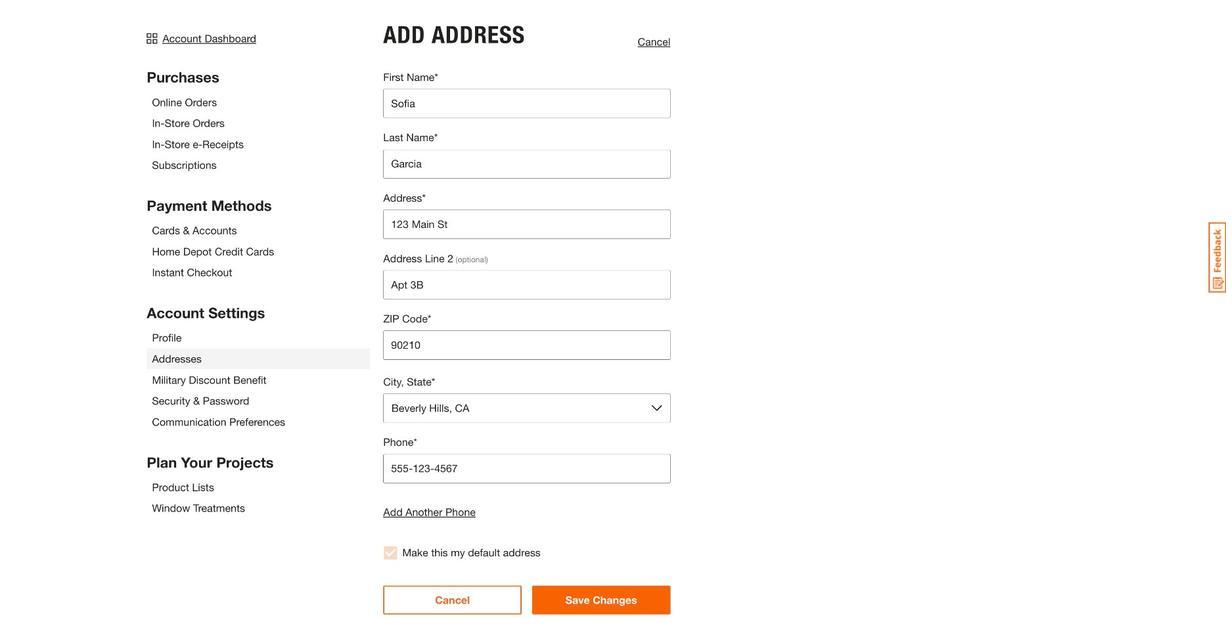 Task type: describe. For each thing, give the bounding box(es) containing it.
XXX-XXX-XXXX text field
[[383, 455, 671, 483]]

feedback link image
[[1209, 222, 1226, 293]]



Task type: vqa. For each thing, say whether or not it's contained in the screenshot.
XXX-XXX-XXXX Text Box
yes



Task type: locate. For each thing, give the bounding box(es) containing it.
None text field
[[383, 89, 671, 118], [383, 210, 671, 239], [383, 271, 671, 299], [383, 89, 671, 118], [383, 210, 671, 239], [383, 271, 671, 299]]

None button
[[383, 394, 671, 423]]

None text field
[[383, 150, 671, 179], [383, 331, 671, 360], [383, 150, 671, 179], [383, 331, 671, 360]]



